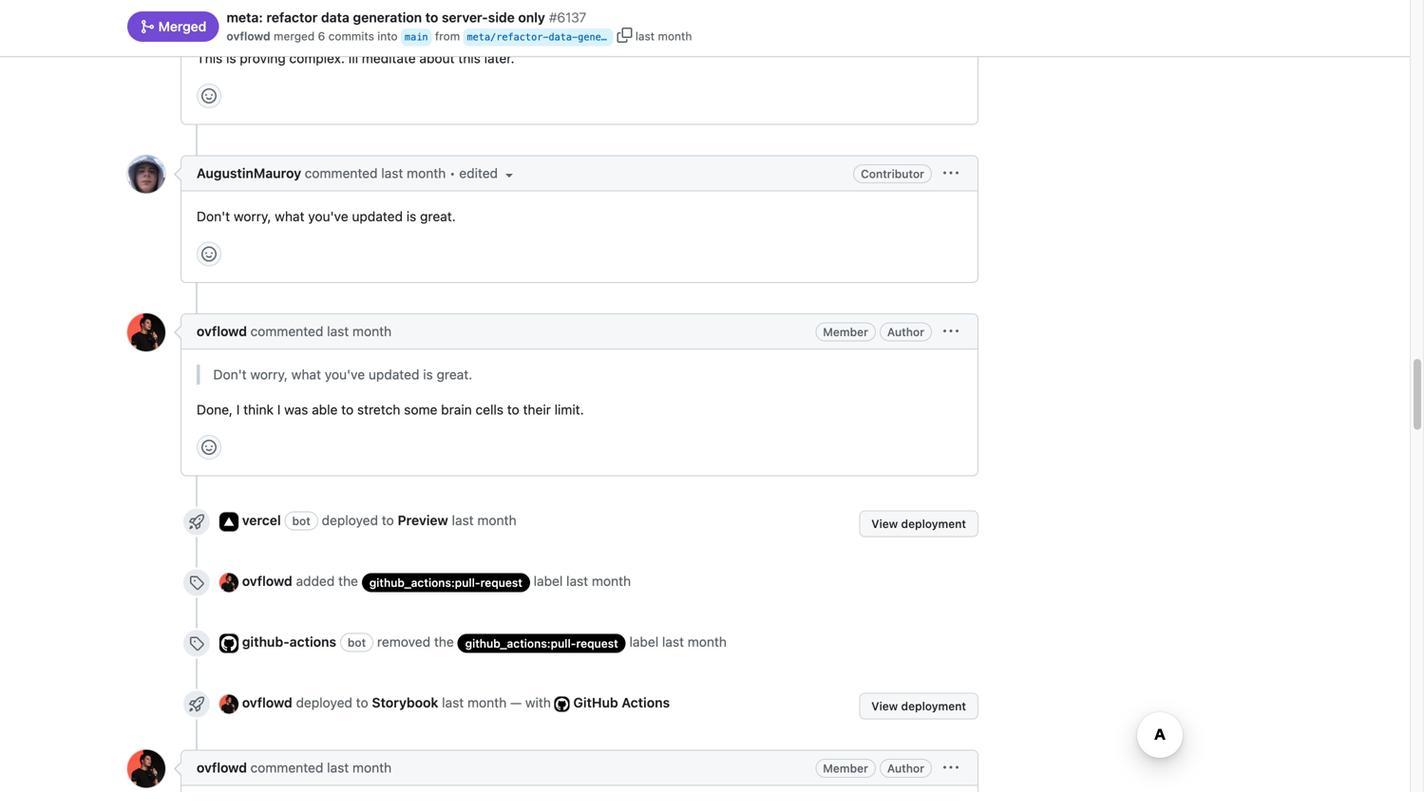 Task type: describe. For each thing, give the bounding box(es) containing it.
check
[[518, 15, 555, 31]]

added
[[296, 574, 335, 589]]

github-actions
[[242, 634, 337, 650]]

later.
[[484, 50, 515, 66]]

meta: refactor data generation to server-side only #6137
[[227, 10, 587, 25]]

git merge image
[[140, 19, 155, 34]]

the up isr,
[[237, 0, 257, 11]]

here.
[[811, 15, 842, 31]]

view for first view deployment link
[[872, 517, 898, 531]]

0 vertical spatial you've
[[308, 209, 348, 224]]

—
[[510, 695, 522, 711]]

with
[[525, 695, 551, 711]]

1 add or remove reactions element from the top
[[197, 84, 221, 108]]

ovflowd commented last month for "ovflowd" link underneath @ovflowd image
[[197, 760, 392, 776]]

ovflowd commented last month for "ovflowd" link underneath add or remove reactions image
[[197, 324, 392, 339]]

2 member from the top
[[823, 762, 869, 775]]

to right able
[[341, 402, 354, 418]]

@github actions image
[[220, 634, 239, 653]]

0 vertical spatial updated
[[352, 209, 403, 224]]

view for second view deployment link from the top
[[872, 700, 898, 713]]

github actions
[[574, 695, 670, 711]]

this is proving complex. ill meditate about this later.
[[197, 50, 515, 66]]

1 horizontal spatial that
[[634, 0, 658, 11]]

merged
[[274, 29, 315, 43]]

data up 6
[[321, 10, 350, 25]]

0 vertical spatial github_actions:pull-request link
[[362, 573, 530, 592]]

meta/refactor-data-generation link
[[467, 29, 636, 46]]

would
[[592, 15, 629, 31]]

0 vertical spatial don't
[[197, 209, 230, 224]]

show options image for ovflowd
[[944, 324, 959, 339]]

but
[[257, 15, 277, 31]]

every
[[845, 0, 879, 11]]

i left was
[[277, 402, 281, 418]]

ovflowd for last
[[242, 695, 292, 711]]

1 vertical spatial updated
[[369, 367, 420, 382]]

2 vertical spatial what
[[292, 367, 321, 382]]

merged
[[155, 19, 207, 34]]

commits
[[329, 29, 374, 43]]

i right data,
[[461, 0, 465, 11]]

we
[[662, 0, 679, 11]]

side
[[488, 10, 515, 25]]

ovflowd deployed to storybook last month — with
[[242, 695, 555, 711]]

add or remove reactions image for done, i think i was able to stretch some brain cells to their limit.
[[201, 440, 217, 455]]

meta/refactor-
[[467, 31, 549, 43]]

to left the preview
[[382, 513, 394, 528]]

path
[[780, 15, 807, 31]]

storybook link
[[372, 695, 439, 711]]

1 horizontal spatial this
[[555, 0, 577, 11]]

limit.
[[555, 402, 584, 418]]

@vercel image
[[220, 513, 239, 532]]

the down we
[[651, 15, 671, 31]]

1 vertical spatial is
[[407, 209, 417, 224]]

1 horizontal spatial label
[[630, 634, 659, 650]]

bot removed   the github_actions:pull-request
[[348, 634, 618, 650]]

1 vertical spatial label last month
[[630, 634, 727, 650]]

request for removed
[[576, 637, 618, 650]]

2 vertical spatial commented
[[250, 760, 324, 776]]

their
[[523, 402, 551, 418]]

add or remove reactions element for augustinmauroy
[[197, 242, 221, 267]]

bot for bot
[[292, 515, 311, 528]]

think
[[243, 402, 274, 418]]

show options image
[[944, 761, 959, 776]]

1 vertical spatial don't
[[213, 367, 247, 382]]

brain
[[441, 402, 472, 418]]

ovflowd link down meta:
[[227, 28, 271, 45]]

github actions link
[[574, 695, 670, 711]]

triangle down image
[[502, 167, 517, 182]]

0 vertical spatial great.
[[420, 209, 456, 224]]

be
[[632, 15, 648, 31]]

deployed to preview last month
[[322, 513, 517, 528]]

1 vertical spatial @ovflowd image
[[220, 573, 239, 592]]

data inside for the blog post data and release data, i could explore this path, so that we don't call this endpoint on every bootstrap of isr, but still, something that i need to honestly check what would be the best appropriate path here.
[[322, 0, 349, 11]]

github-
[[242, 634, 290, 650]]

1 view deployment link from the top
[[859, 511, 979, 537]]

1 vertical spatial github_actions:pull-request link
[[458, 634, 626, 653]]

done, i think i was able to stretch some brain cells to their limit.
[[197, 402, 584, 418]]

copy image
[[617, 28, 633, 43]]

ovflowd link left added
[[242, 574, 292, 589]]

vercel link
[[242, 513, 281, 528]]

on
[[826, 0, 842, 11]]

@ovflowd image
[[220, 695, 239, 714]]

only
[[518, 10, 545, 25]]

2 vertical spatial @ovflowd image
[[127, 750, 165, 788]]

ovflowd merged 6 commits into main from meta/refactor-data-generation
[[227, 29, 636, 43]]

call
[[718, 0, 739, 11]]

add or remove reactions image for this is proving complex. ill meditate about this later.
[[201, 88, 217, 104]]

ovflowd link down @ovflowd image
[[197, 760, 247, 776]]

the inside bot removed   the github_actions:pull-request
[[434, 634, 454, 650]]

server-
[[442, 10, 488, 25]]

1 vertical spatial great.
[[437, 367, 473, 382]]

ovflowd added   the github_actions:pull-request
[[242, 574, 523, 589]]

ovflowd down @ovflowd image
[[197, 760, 247, 776]]

complex.
[[289, 50, 345, 66]]

stretch
[[357, 402, 401, 418]]

blog
[[261, 0, 287, 11]]

i up the main
[[405, 15, 409, 31]]

from
[[435, 29, 460, 43]]

tag image for ovflowd
[[189, 575, 204, 591]]

done,
[[197, 402, 233, 418]]

actions
[[622, 695, 670, 711]]

storybook
[[372, 695, 439, 711]]

request for added
[[481, 576, 523, 589]]

cells
[[476, 402, 504, 418]]

able
[[312, 402, 338, 418]]

refactor
[[266, 10, 318, 25]]

and
[[353, 0, 375, 11]]

0 vertical spatial deployed link
[[322, 513, 378, 528]]

augustinmauroy commented last month
[[197, 165, 446, 181]]

0 vertical spatial worry,
[[234, 209, 271, 224]]

actions
[[290, 634, 337, 650]]

0 vertical spatial is
[[226, 50, 236, 66]]

bootstrap
[[883, 0, 942, 11]]

2 view deployment link from the top
[[859, 693, 979, 720]]

isr,
[[229, 15, 253, 31]]

@augustinmauroy image
[[127, 155, 165, 193]]



Task type: locate. For each thing, give the bounding box(es) containing it.
1 vertical spatial view
[[872, 700, 898, 713]]

generation down would
[[578, 31, 636, 43]]

1 vertical spatial don't worry, what you've updated is great.
[[213, 367, 473, 382]]

0 vertical spatial what
[[559, 15, 589, 31]]

ovflowd down meta:
[[227, 29, 271, 43]]

bot
[[292, 515, 311, 528], [348, 636, 366, 650]]

path,
[[581, 0, 612, 11]]

1 vertical spatial deployed
[[296, 695, 353, 711]]

the right removed at the bottom
[[434, 634, 454, 650]]

vercel
[[242, 513, 281, 528]]

this
[[197, 50, 223, 66]]

0 vertical spatial deployed
[[322, 513, 378, 528]]

this up appropriate
[[743, 0, 765, 11]]

request up github
[[576, 637, 618, 650]]

github_actions:pull-request link down preview link
[[362, 573, 530, 592]]

2 horizontal spatial is
[[423, 367, 433, 382]]

data
[[322, 0, 349, 11], [321, 10, 350, 25]]

deployed link down actions
[[296, 695, 353, 711]]

edited
[[459, 165, 502, 181]]

ovflowd inside 'ovflowd added   the github_actions:pull-request'
[[242, 574, 292, 589]]

1 vertical spatial deployed link
[[296, 695, 353, 711]]

1 vertical spatial commented
[[250, 324, 324, 339]]

0 vertical spatial github_actions:pull-
[[369, 576, 481, 589]]

author for @ovflowd icon to the bottom
[[888, 762, 925, 775]]

deployed up 'ovflowd added   the github_actions:pull-request' on the bottom of the page
[[322, 513, 378, 528]]

2 show options image from the top
[[944, 324, 959, 339]]

0 vertical spatial view
[[872, 517, 898, 531]]

add or remove reactions image down "done,"
[[201, 440, 217, 455]]

2 add or remove reactions image from the top
[[201, 440, 217, 455]]

the right added
[[338, 574, 358, 589]]

don't up "done,"
[[213, 367, 247, 382]]

view
[[872, 517, 898, 531], [872, 700, 898, 713]]

1 show options image from the top
[[944, 166, 959, 181]]

1 vertical spatial request
[[576, 637, 618, 650]]

proving
[[240, 50, 286, 66]]

1 vertical spatial view deployment
[[872, 700, 967, 713]]

that up be
[[634, 0, 658, 11]]

github_actions:pull- up "—"
[[465, 637, 576, 650]]

1 author from the top
[[888, 325, 925, 339]]

0 vertical spatial request
[[481, 576, 523, 589]]

1 vertical spatial add or remove reactions element
[[197, 242, 221, 267]]

add or remove reactions image down this
[[201, 88, 217, 104]]

what up was
[[292, 367, 321, 382]]

1 view from the top
[[872, 517, 898, 531]]

1 add or remove reactions image from the top
[[201, 88, 217, 104]]

0 vertical spatial that
[[634, 0, 658, 11]]

deployed link up 'ovflowd added   the github_actions:pull-request' on the bottom of the page
[[322, 513, 378, 528]]

0 horizontal spatial bot
[[292, 515, 311, 528]]

1 vertical spatial you've
[[325, 367, 365, 382]]

github
[[574, 695, 618, 711]]

1 vertical spatial author
[[888, 762, 925, 775]]

bot for bot removed   the github_actions:pull-request
[[348, 636, 366, 650]]

0 vertical spatial deployment
[[902, 517, 967, 531]]

main link
[[405, 29, 428, 46]]

for
[[213, 0, 233, 11]]

add or remove reactions element down this
[[197, 84, 221, 108]]

into
[[378, 29, 398, 43]]

ovflowd link down add or remove reactions image
[[197, 324, 247, 339]]

updated up done, i think i was able to stretch some brain cells to their limit.
[[369, 367, 420, 382]]

0 horizontal spatial this
[[458, 50, 481, 66]]

3 add or remove reactions element from the top
[[197, 435, 221, 460]]

last
[[636, 29, 655, 43], [381, 165, 403, 181], [327, 324, 349, 339], [452, 513, 474, 528], [567, 574, 588, 589], [662, 634, 684, 650], [442, 695, 464, 711], [327, 760, 349, 776]]

github_actions:pull-request link up with in the left bottom of the page
[[458, 634, 626, 653]]

github_actions:pull- inside bot removed   the github_actions:pull-request
[[465, 637, 576, 650]]

1 ovflowd commented last month from the top
[[197, 324, 392, 339]]

0 vertical spatial generation
[[353, 10, 422, 25]]

is
[[226, 50, 236, 66], [407, 209, 417, 224], [423, 367, 433, 382]]

great.
[[420, 209, 456, 224], [437, 367, 473, 382]]

this left path,
[[555, 0, 577, 11]]

to down data,
[[447, 15, 459, 31]]

meta:
[[227, 10, 263, 25]]

0 horizontal spatial generation
[[353, 10, 422, 25]]

1 view deployment from the top
[[872, 517, 967, 531]]

ovflowd left added
[[242, 574, 292, 589]]

don't
[[197, 209, 230, 224], [213, 367, 247, 382]]

preview
[[398, 513, 448, 528]]

you've up able
[[325, 367, 365, 382]]

github_actions:pull- down preview link
[[369, 576, 481, 589]]

github_actions:pull- for added
[[369, 576, 481, 589]]

something
[[309, 15, 374, 31]]

deployed link
[[322, 513, 378, 528], [296, 695, 353, 711]]

what up the data-
[[559, 15, 589, 31]]

data,
[[427, 0, 458, 11]]

add or remove reactions element for ovflowd
[[197, 435, 221, 460]]

so
[[616, 0, 630, 11]]

deployed down actions
[[296, 695, 353, 711]]

commented
[[305, 165, 378, 181], [250, 324, 324, 339], [250, 760, 324, 776]]

view deployment for second view deployment link from the top
[[872, 700, 967, 713]]

worry, down augustinmauroy link
[[234, 209, 271, 224]]

ill
[[349, 50, 358, 66]]

tag image
[[189, 575, 204, 591], [189, 636, 204, 651]]

1 vertical spatial github_actions:pull-
[[465, 637, 576, 650]]

0 vertical spatial commented
[[305, 165, 378, 181]]

2 add or remove reactions element from the top
[[197, 242, 221, 267]]

0 vertical spatial label last month
[[534, 574, 631, 589]]

some
[[404, 402, 438, 418]]

0 vertical spatial label
[[534, 574, 563, 589]]

worry, up think
[[250, 367, 288, 382]]

deployment for first view deployment link
[[902, 517, 967, 531]]

to up the ovflowd merged 6 commits into main from meta/refactor-data-generation
[[425, 10, 438, 25]]

1 horizontal spatial request
[[576, 637, 618, 650]]

endpoint
[[769, 0, 823, 11]]

don't worry, what you've updated is great. up able
[[213, 367, 473, 382]]

@ovflowd image
[[127, 314, 165, 352], [220, 573, 239, 592], [127, 750, 165, 788]]

last month
[[636, 29, 692, 43]]

could
[[468, 0, 502, 11]]

bot inside bot removed   the github_actions:pull-request
[[348, 636, 366, 650]]

1 vertical spatial ovflowd commented last month
[[197, 760, 392, 776]]

rocket image
[[189, 515, 204, 530]]

author for the top @ovflowd icon
[[888, 325, 925, 339]]

0 vertical spatial @ovflowd image
[[127, 314, 165, 352]]

you've down augustinmauroy commented last month
[[308, 209, 348, 224]]

honestly
[[463, 15, 515, 31]]

1 tag image from the top
[[189, 575, 204, 591]]

that down release
[[378, 15, 402, 31]]

0 vertical spatial author
[[888, 325, 925, 339]]

of
[[213, 15, 226, 31]]

ovflowd right @ovflowd image
[[242, 695, 292, 711]]

the inside 'ovflowd added   the github_actions:pull-request'
[[338, 574, 358, 589]]

generation up into on the left top
[[353, 10, 422, 25]]

rocket image
[[189, 697, 204, 712]]

add or remove reactions element down "done,"
[[197, 435, 221, 460]]

need
[[412, 15, 443, 31]]

ovflowd link right @ovflowd image
[[242, 695, 292, 711]]

0 horizontal spatial request
[[481, 576, 523, 589]]

ovflowd commented last month up was
[[197, 324, 392, 339]]

that
[[634, 0, 658, 11], [378, 15, 402, 31]]

main
[[405, 31, 428, 43]]

author
[[888, 325, 925, 339], [888, 762, 925, 775]]

add or remove reactions element down augustinmauroy
[[197, 242, 221, 267]]

best
[[675, 15, 702, 31]]

i
[[461, 0, 465, 11], [405, 15, 409, 31], [236, 402, 240, 418], [277, 402, 281, 418]]

0 vertical spatial view deployment link
[[859, 511, 979, 537]]

0 horizontal spatial is
[[226, 50, 236, 66]]

meta: refactor data generation to server-side only link
[[227, 8, 545, 28]]

1 deployment from the top
[[902, 517, 967, 531]]

#6137
[[549, 10, 587, 25]]

0 vertical spatial view deployment
[[872, 517, 967, 531]]

1 vertical spatial label
[[630, 634, 659, 650]]

meditate
[[362, 50, 416, 66]]

1 vertical spatial add or remove reactions image
[[201, 440, 217, 455]]

2 view from the top
[[872, 700, 898, 713]]

augustinmauroy
[[197, 165, 301, 181]]

what
[[559, 15, 589, 31], [275, 209, 305, 224], [292, 367, 321, 382]]

2 vertical spatial is
[[423, 367, 433, 382]]

0 vertical spatial add or remove reactions element
[[197, 84, 221, 108]]

2 author from the top
[[888, 762, 925, 775]]

0 vertical spatial show options image
[[944, 166, 959, 181]]

post
[[291, 0, 318, 11]]

1 vertical spatial show options image
[[944, 324, 959, 339]]

1 vertical spatial view deployment link
[[859, 693, 979, 720]]

show options image
[[944, 166, 959, 181], [944, 324, 959, 339]]

0 horizontal spatial that
[[378, 15, 402, 31]]

to inside for the blog post data and release data, i could explore this path, so that we don't call this endpoint on every bootstrap of isr, but still, something that i need to honestly check what would be the best appropriate path here.
[[447, 15, 459, 31]]

removed
[[377, 634, 431, 650]]

updated
[[352, 209, 403, 224], [369, 367, 420, 382]]

appropriate
[[705, 15, 776, 31]]

view deployment
[[872, 517, 967, 531], [872, 700, 967, 713]]

data up something
[[322, 0, 349, 11]]

0 horizontal spatial label
[[534, 574, 563, 589]]

deployment for second view deployment link from the top
[[902, 700, 967, 713]]

github-actions link
[[242, 634, 337, 650]]

explore
[[506, 0, 551, 11]]

augustinmauroy link
[[197, 165, 301, 181]]

1 vertical spatial bot
[[348, 636, 366, 650]]

contributor
[[861, 167, 925, 181]]

1 member from the top
[[823, 325, 869, 339]]

1 horizontal spatial generation
[[578, 31, 636, 43]]

1 horizontal spatial is
[[407, 209, 417, 224]]

view deployment for first view deployment link
[[872, 517, 967, 531]]

generation inside the ovflowd merged 6 commits into main from meta/refactor-data-generation
[[578, 31, 636, 43]]

tag image left @github actions icon
[[189, 636, 204, 651]]

data-
[[549, 31, 578, 43]]

release
[[379, 0, 423, 11]]

ovflowd
[[227, 29, 271, 43], [197, 324, 247, 339], [242, 574, 292, 589], [242, 695, 292, 711], [197, 760, 247, 776]]

0 vertical spatial add or remove reactions image
[[201, 88, 217, 104]]

1 vertical spatial that
[[378, 15, 402, 31]]

deployed
[[322, 513, 378, 528], [296, 695, 353, 711]]

2 deployment from the top
[[902, 700, 967, 713]]

what down augustinmauroy commented last month
[[275, 209, 305, 224]]

github_actions:pull- inside 'ovflowd added   the github_actions:pull-request'
[[369, 576, 481, 589]]

edited button
[[459, 163, 517, 183]]

don't
[[683, 0, 714, 11]]

github_actions:pull- for removed
[[465, 637, 576, 650]]

1 vertical spatial generation
[[578, 31, 636, 43]]

was
[[284, 402, 308, 418]]

6
[[318, 29, 325, 43]]

label up actions
[[630, 634, 659, 650]]

2 view deployment from the top
[[872, 700, 967, 713]]

to left their at left bottom
[[507, 402, 520, 418]]

bot right vercel link
[[292, 515, 311, 528]]

what inside for the blog post data and release data, i could explore this path, so that we don't call this endpoint on every bootstrap of isr, but still, something that i need to honestly check what would be the best appropriate path here.
[[559, 15, 589, 31]]

2 tag image from the top
[[189, 636, 204, 651]]

label last month
[[534, 574, 631, 589], [630, 634, 727, 650]]

1 vertical spatial deployment
[[902, 700, 967, 713]]

ovflowd commented last month down @ovflowd image
[[197, 760, 392, 776]]

you've
[[308, 209, 348, 224], [325, 367, 365, 382]]

request up bot removed   the github_actions:pull-request
[[481, 576, 523, 589]]

1 vertical spatial worry,
[[250, 367, 288, 382]]

about
[[420, 50, 455, 66]]

ovflowd commented last month
[[197, 324, 392, 339], [197, 760, 392, 776]]

this
[[555, 0, 577, 11], [743, 0, 765, 11], [458, 50, 481, 66]]

2 vertical spatial add or remove reactions element
[[197, 435, 221, 460]]

still,
[[281, 15, 306, 31]]

don't up add or remove reactions image
[[197, 209, 230, 224]]

•
[[450, 165, 456, 181]]

tag image down rocket icon
[[189, 575, 204, 591]]

1 vertical spatial what
[[275, 209, 305, 224]]

to left storybook
[[356, 695, 368, 711]]

0 vertical spatial bot
[[292, 515, 311, 528]]

ovflowd for request
[[242, 574, 292, 589]]

label up bot removed   the github_actions:pull-request
[[534, 574, 563, 589]]

1 vertical spatial tag image
[[189, 636, 204, 651]]

deployment
[[902, 517, 967, 531], [902, 700, 967, 713]]

0 vertical spatial ovflowd commented last month
[[197, 324, 392, 339]]

request inside 'ovflowd added   the github_actions:pull-request'
[[481, 576, 523, 589]]

tag image for github-actions
[[189, 636, 204, 651]]

0 vertical spatial don't worry, what you've updated is great.
[[197, 209, 456, 224]]

this left later.
[[458, 50, 481, 66]]

add or remove reactions image
[[201, 88, 217, 104], [201, 440, 217, 455]]

github_actions:pull-request link
[[362, 573, 530, 592], [458, 634, 626, 653]]

0 vertical spatial member
[[823, 325, 869, 339]]

2 ovflowd commented last month from the top
[[197, 760, 392, 776]]

view deployment link
[[859, 511, 979, 537], [859, 693, 979, 720]]

show options image for augustinmauroy
[[944, 166, 959, 181]]

1 vertical spatial member
[[823, 762, 869, 775]]

add or remove reactions image
[[201, 247, 217, 262]]

ovflowd down add or remove reactions image
[[197, 324, 247, 339]]

for the blog post data and release data, i could explore this path, so that we don't call this endpoint on every bootstrap of isr, but still, something that i need to honestly check what would be the best appropriate path here.
[[213, 0, 942, 31]]

bot right actions
[[348, 636, 366, 650]]

updated down augustinmauroy commented last month
[[352, 209, 403, 224]]

great. up brain
[[437, 367, 473, 382]]

don't worry, what you've updated is great. down augustinmauroy commented last month
[[197, 209, 456, 224]]

1 horizontal spatial bot
[[348, 636, 366, 650]]

request inside bot removed   the github_actions:pull-request
[[576, 637, 618, 650]]

great. down •
[[420, 209, 456, 224]]

0 vertical spatial tag image
[[189, 575, 204, 591]]

i left think
[[236, 402, 240, 418]]

don't worry, what you've updated is great.
[[197, 209, 456, 224], [213, 367, 473, 382]]

add or remove reactions element
[[197, 84, 221, 108], [197, 242, 221, 267], [197, 435, 221, 460]]

2 horizontal spatial this
[[743, 0, 765, 11]]

ovflowd for into
[[227, 29, 271, 43]]



Task type: vqa. For each thing, say whether or not it's contained in the screenshot.
ovflowd corresponding to request
yes



